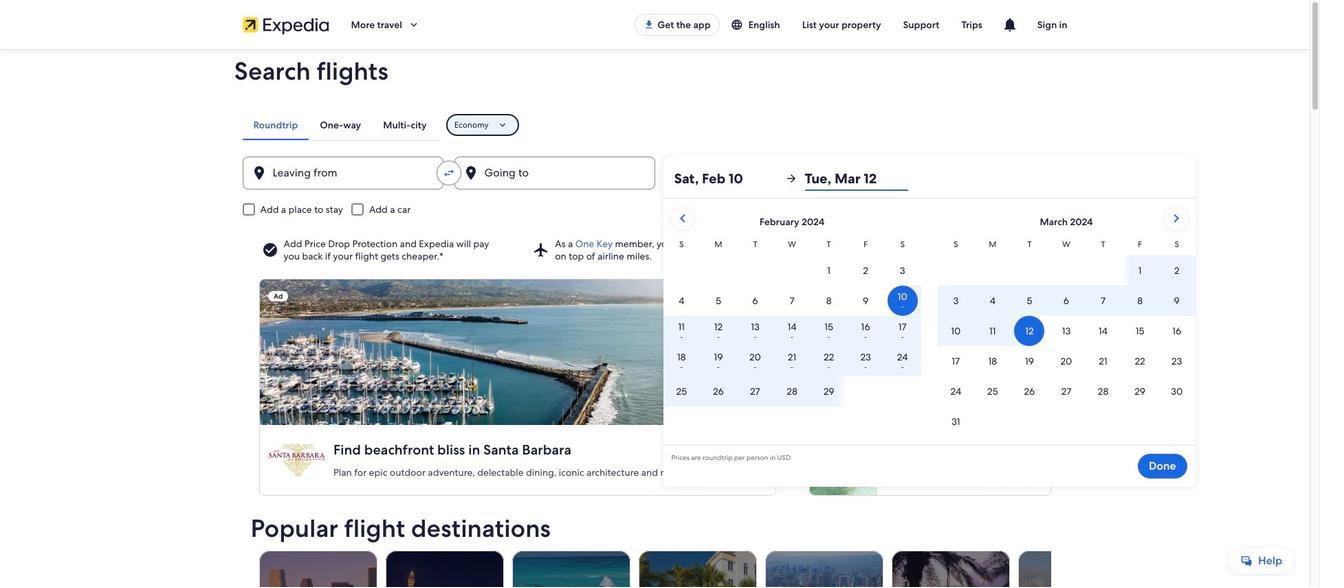 Task type: describe. For each thing, give the bounding box(es) containing it.
expedia logo image
[[242, 15, 329, 34]]

cancun flights image
[[512, 551, 630, 588]]

previous month image
[[674, 210, 691, 227]]

honolulu flights image
[[765, 551, 883, 588]]

communication center icon image
[[1002, 17, 1018, 33]]

download the app button image
[[644, 19, 655, 30]]

orlando flights image
[[891, 551, 1010, 588]]



Task type: vqa. For each thing, say whether or not it's contained in the screenshot.
-
no



Task type: locate. For each thing, give the bounding box(es) containing it.
los angeles flights image
[[259, 551, 377, 588]]

next month image
[[1168, 210, 1184, 227]]

more travel image
[[408, 19, 420, 31]]

tab list
[[242, 110, 438, 140]]

popular flight destinations region
[[242, 516, 1136, 588]]

main content
[[0, 50, 1310, 588]]

new york flights image
[[1018, 551, 1136, 588]]

small image
[[731, 19, 748, 31]]

swap origin and destination values image
[[442, 167, 455, 179]]

las vegas flights image
[[385, 551, 504, 588]]

miami flights image
[[638, 551, 757, 588]]



